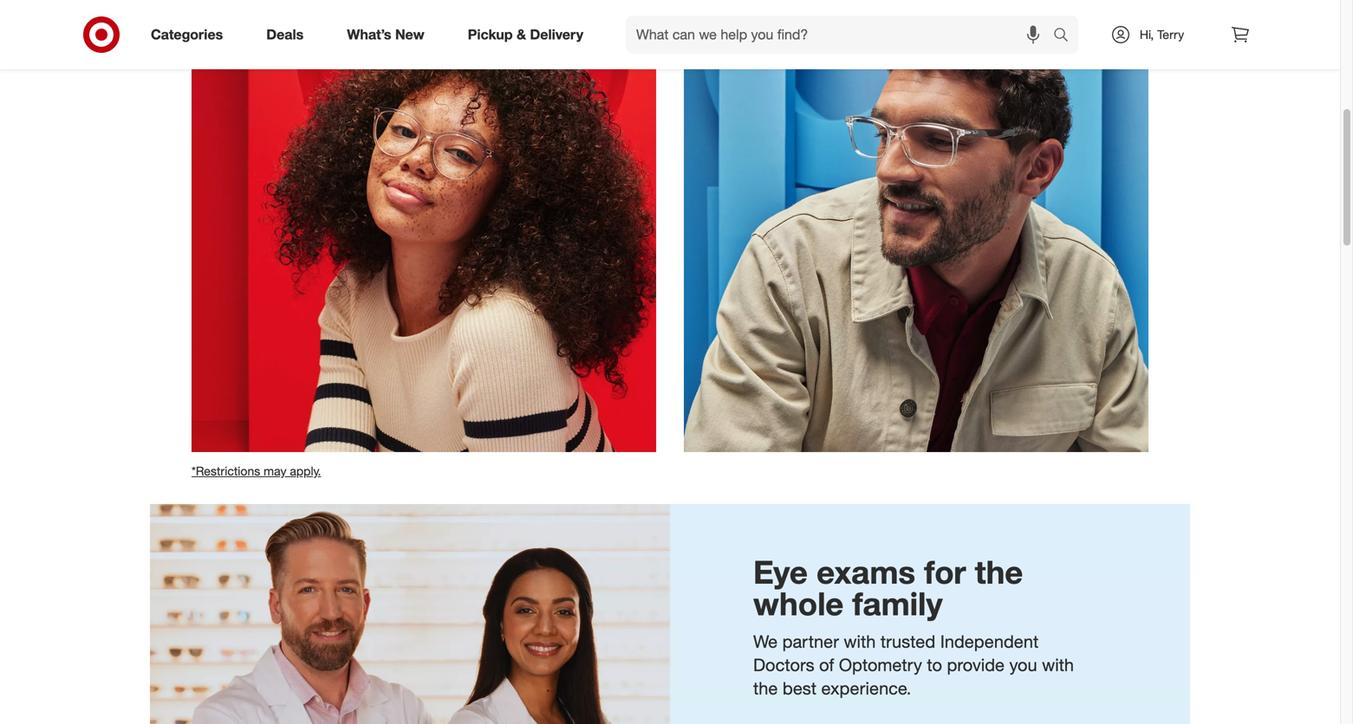 Task type: vqa. For each thing, say whether or not it's contained in the screenshot.
the What's New link
yes



Task type: locate. For each thing, give the bounding box(es) containing it.
partner
[[783, 632, 839, 653]]

What can we help you find? suggestions appear below search field
[[626, 16, 1058, 54]]

whole
[[754, 585, 844, 624]]

categories
[[151, 26, 223, 43]]

trusted
[[881, 632, 936, 653]]

family
[[853, 585, 943, 624]]

we
[[754, 632, 778, 653]]

1 horizontal spatial with
[[1042, 655, 1074, 676]]

best
[[783, 679, 817, 699]]

0 horizontal spatial the
[[754, 679, 778, 699]]

1 vertical spatial the
[[754, 679, 778, 699]]

search
[[1046, 28, 1087, 45]]

pickup
[[468, 26, 513, 43]]

the right for on the right bottom of page
[[975, 553, 1023, 592]]

with right you
[[1042, 655, 1074, 676]]

with
[[844, 632, 876, 653], [1042, 655, 1074, 676]]

experience.
[[822, 679, 912, 699]]

with up optometry
[[844, 632, 876, 653]]

1 vertical spatial with
[[1042, 655, 1074, 676]]

eye
[[754, 553, 808, 592]]

the down doctors
[[754, 679, 778, 699]]

1 horizontal spatial the
[[975, 553, 1023, 592]]

provide
[[947, 655, 1005, 676]]

the
[[975, 553, 1023, 592], [754, 679, 778, 699]]

0 vertical spatial with
[[844, 632, 876, 653]]

0 vertical spatial the
[[975, 553, 1023, 592]]



Task type: describe. For each thing, give the bounding box(es) containing it.
what's
[[347, 26, 391, 43]]

may
[[264, 464, 287, 479]]

deals
[[266, 26, 304, 43]]

apply.
[[290, 464, 321, 479]]

hi,
[[1140, 27, 1154, 42]]

you
[[1010, 655, 1038, 676]]

deals link
[[252, 16, 325, 54]]

doctors
[[754, 655, 815, 676]]

categories link
[[136, 16, 245, 54]]

what's new
[[347, 26, 425, 43]]

*restrictions may apply.
[[192, 464, 321, 479]]

search button
[[1046, 16, 1087, 57]]

exams
[[817, 553, 916, 592]]

*restrictions
[[192, 464, 260, 479]]

pickup & delivery link
[[453, 16, 605, 54]]

what's new link
[[332, 16, 446, 54]]

eye exams for the whole family we partner with trusted independent doctors of optometry to provide you with the best experience.
[[754, 553, 1074, 699]]

pickup & delivery
[[468, 26, 584, 43]]

new
[[395, 26, 425, 43]]

0 horizontal spatial with
[[844, 632, 876, 653]]

optometry
[[839, 655, 922, 676]]

&
[[517, 26, 526, 43]]

to
[[927, 655, 943, 676]]

hi, terry
[[1140, 27, 1185, 42]]

of
[[820, 655, 834, 676]]

delivery
[[530, 26, 584, 43]]

*restrictions may apply. link
[[178, 0, 670, 491]]

terry
[[1158, 27, 1185, 42]]

independent
[[941, 632, 1039, 653]]

for
[[925, 553, 966, 592]]



